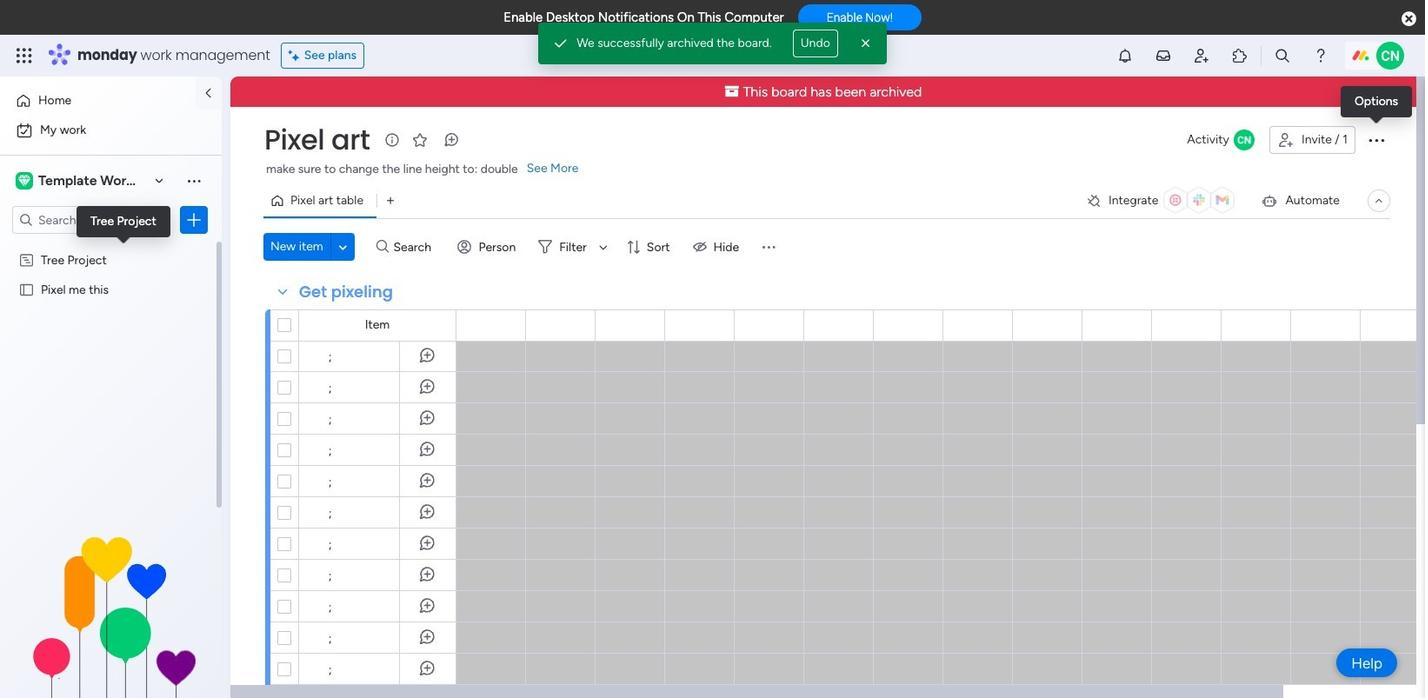 Task type: describe. For each thing, give the bounding box(es) containing it.
arrow down image
[[593, 237, 614, 258]]

notifications image
[[1117, 47, 1134, 64]]

select product image
[[16, 47, 33, 64]]

1 vertical spatial option
[[10, 117, 211, 144]]

angle down image
[[339, 241, 347, 254]]

update feed image
[[1155, 47, 1173, 64]]

lottie animation element
[[0, 523, 222, 699]]

monday marketplace image
[[1232, 47, 1249, 64]]

add to favorites image
[[412, 131, 429, 148]]

Search field
[[389, 235, 441, 259]]

search everything image
[[1275, 47, 1292, 64]]

collapse board header image
[[1373, 194, 1387, 208]]

see plans image
[[289, 46, 304, 65]]

Search in workspace field
[[37, 210, 145, 230]]

add view image
[[387, 194, 394, 207]]

help image
[[1313, 47, 1330, 64]]

menu image
[[761, 238, 778, 256]]

show board description image
[[382, 131, 403, 149]]



Task type: vqa. For each thing, say whether or not it's contained in the screenshot.
4th column header from right
no



Task type: locate. For each thing, give the bounding box(es) containing it.
start a board discussion image
[[443, 131, 461, 149]]

options image up collapse board header icon
[[1367, 130, 1388, 151]]

0 vertical spatial options image
[[1367, 130, 1388, 151]]

lottie animation image
[[0, 523, 222, 699]]

public board image
[[18, 281, 35, 298]]

workspace selection element
[[12, 151, 150, 211]]

invite members image
[[1194, 47, 1211, 64]]

v2 search image
[[377, 237, 389, 257]]

0 vertical spatial option
[[10, 87, 185, 115]]

close image
[[858, 35, 875, 52]]

1 vertical spatial options image
[[185, 211, 203, 229]]

options image
[[1367, 130, 1388, 151], [185, 211, 203, 229]]

cool name image
[[1377, 42, 1405, 70]]

menu image
[[185, 172, 203, 190]]

alert
[[539, 23, 887, 64]]

2 vertical spatial option
[[0, 244, 222, 248]]

list box
[[0, 241, 222, 539]]

0 horizontal spatial options image
[[185, 211, 203, 229]]

options image down menu icon
[[185, 211, 203, 229]]

None field
[[260, 122, 374, 158], [295, 281, 398, 304], [260, 122, 374, 158], [295, 281, 398, 304]]

1 horizontal spatial options image
[[1367, 130, 1388, 151]]

option
[[10, 87, 185, 115], [10, 117, 211, 144], [0, 244, 222, 248]]

dapulse close image
[[1402, 10, 1417, 28]]

board activity image
[[1234, 130, 1255, 151]]



